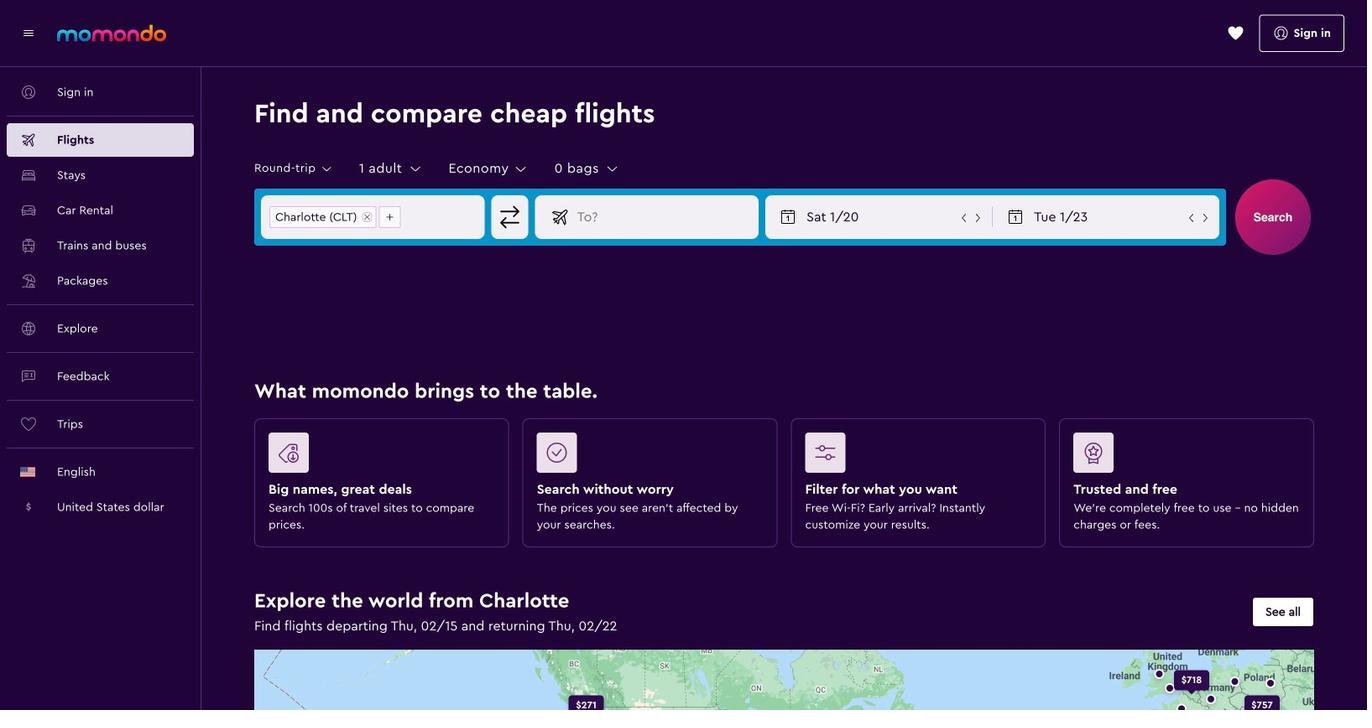 Task type: locate. For each thing, give the bounding box(es) containing it.
list item down trip type round-trip field
[[269, 206, 376, 228]]

Trip type Round-trip field
[[254, 162, 334, 176]]

list item right remove image
[[379, 206, 401, 228]]

figure
[[269, 433, 488, 480], [537, 433, 757, 480], [805, 433, 1025, 480], [1074, 433, 1293, 480]]

4 figure from the left
[[1074, 433, 1293, 480]]

list item
[[269, 206, 376, 228], [379, 206, 401, 228]]

Flight destination input text field
[[570, 196, 758, 238]]

remove image
[[363, 213, 371, 222]]

3 figure from the left
[[805, 433, 1025, 480]]

list
[[262, 196, 408, 238]]

tuesday january 23rd element
[[1034, 207, 1185, 227]]

navigation menu image
[[20, 25, 37, 42]]

1 horizontal spatial list item
[[379, 206, 401, 228]]

2 figure from the left
[[537, 433, 757, 480]]

0 horizontal spatial list item
[[269, 206, 376, 228]]

2 list item from the left
[[379, 206, 401, 228]]



Task type: vqa. For each thing, say whether or not it's contained in the screenshot.
SATURDAY FEBRUARY 17TH ELEMENT
no



Task type: describe. For each thing, give the bounding box(es) containing it.
1 figure from the left
[[269, 433, 488, 480]]

Cabin type Economy field
[[449, 161, 529, 177]]

Flight origin input text field
[[408, 196, 484, 238]]

map region
[[96, 547, 1367, 711]]

open trips drawer image
[[1228, 25, 1244, 42]]

united states (english) image
[[20, 468, 35, 478]]

swap departure airport and destination airport image
[[494, 201, 526, 233]]

1 list item from the left
[[269, 206, 376, 228]]

saturday january 20th element
[[807, 207, 958, 227]]



